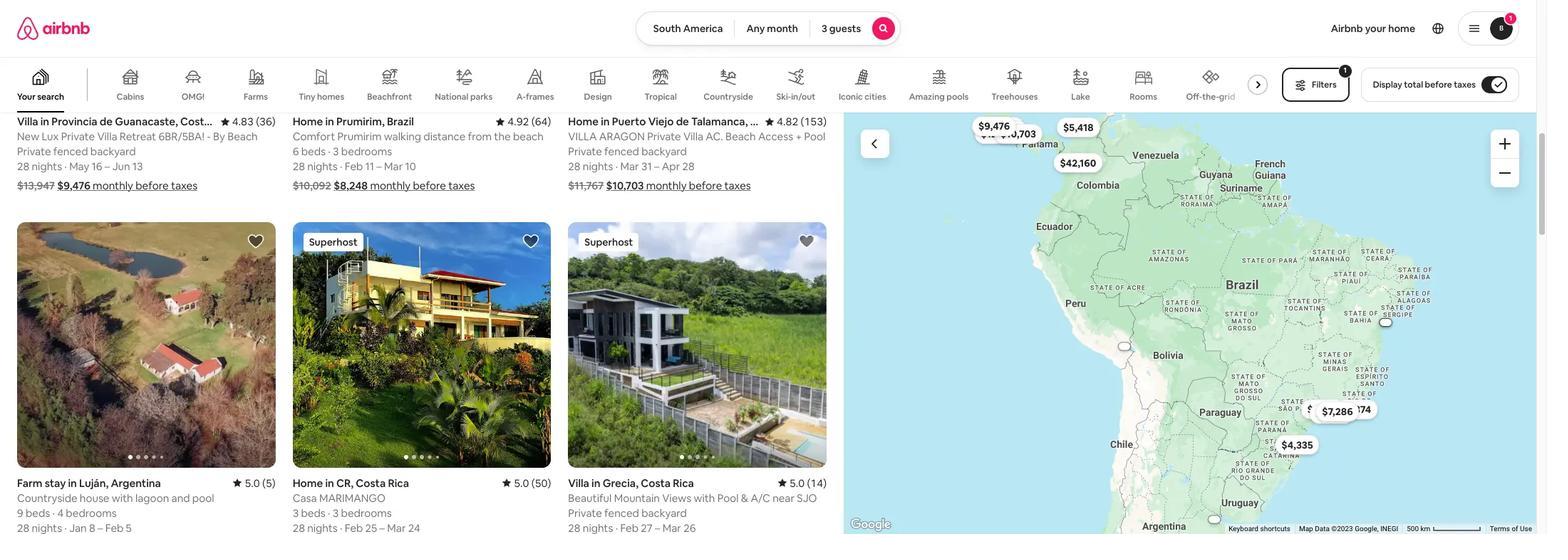 Task type: vqa. For each thing, say whether or not it's contained in the screenshot.
2nd 4:00 from the right
no



Task type: describe. For each thing, give the bounding box(es) containing it.
4.82
[[777, 115, 798, 128]]

4 28 from the left
[[682, 160, 695, 173]]

home in prumirim, brazil comfort prumirim walking distance from the beach 6 beds · 3 bedrooms 28 nights · feb 11 – mar 10 $10,092 $8,248 monthly before taxes
[[293, 115, 544, 192]]

amazing pools
[[909, 91, 969, 103]]

cities
[[865, 91, 886, 102]]

terms
[[1490, 525, 1510, 533]]

keyboard shortcuts
[[1229, 525, 1291, 533]]

28 inside new lux private villa retreat 6br/5ba! - by beach private fenced backyard 28 nights · may 16 – jun 13 $13,947 $9,476 monthly before taxes
[[17, 160, 29, 173]]

any month
[[747, 22, 798, 35]]

countryside inside farm stay in luján, argentina countryside house with lagoon and pool 9 beds · 4 bedrooms
[[17, 491, 77, 505]]

and
[[171, 491, 190, 505]]

10
[[405, 160, 416, 173]]

$3,628 $1,374
[[1308, 403, 1371, 416]]

zoom in image
[[1500, 138, 1511, 150]]

– for $13,947
[[105, 160, 110, 173]]

5.0 (14)
[[790, 477, 827, 490]]

the
[[494, 130, 511, 143]]

$42,160 button
[[1054, 153, 1103, 173]]

©2023
[[1332, 525, 1353, 533]]

$9,476 inside new lux private villa retreat 6br/5ba! - by beach private fenced backyard 28 nights · may 16 – jun 13 $13,947 $9,476 monthly before taxes
[[57, 179, 90, 192]]

new
[[17, 130, 39, 143]]

airbnb
[[1331, 22, 1363, 35]]

bedrooms for countryside
[[66, 506, 117, 520]]

· down comfort
[[328, 145, 331, 158]]

profile element
[[918, 0, 1520, 57]]

farms
[[244, 91, 268, 103]]

5.0 (5)
[[245, 477, 276, 490]]

villa inside villa in grecia, costa rica beautiful mountain views with pool & a/c near sjo private fenced backyard
[[568, 477, 589, 490]]

house
[[80, 491, 109, 505]]

grid
[[1219, 91, 1236, 102]]

4.82 (153)
[[777, 115, 827, 128]]

monthly for $11,767
[[646, 179, 687, 192]]

5.0 for 5.0 (5)
[[245, 477, 260, 490]]

(153)
[[801, 115, 827, 128]]

farm
[[17, 477, 42, 490]]

keyboard shortcuts button
[[1229, 525, 1291, 535]]

homes
[[317, 91, 344, 103]]

1 button
[[1458, 11, 1520, 46]]

4
[[57, 506, 63, 520]]

nights inside home in prumirim, brazil comfort prumirim walking distance from the beach 6 beds · 3 bedrooms 28 nights · feb 11 – mar 10 $10,092 $8,248 monthly before taxes
[[307, 160, 338, 173]]

amazing
[[909, 91, 945, 103]]

brazil
[[387, 115, 414, 128]]

$12,500
[[981, 128, 1018, 140]]

16
[[92, 160, 102, 173]]

lake
[[1071, 91, 1090, 103]]

access
[[758, 130, 793, 143]]

parks
[[470, 91, 493, 102]]

feb
[[345, 160, 363, 173]]

treehouses
[[992, 91, 1038, 103]]

your search
[[17, 91, 64, 103]]

4.83 (36)
[[232, 115, 276, 128]]

$3,628
[[1308, 403, 1339, 416]]

map
[[1299, 525, 1313, 533]]

group for home in cr, costa rica casa marimango 3 beds · 3 bedrooms
[[293, 222, 551, 468]]

villa for retreat
[[97, 130, 117, 143]]

500 km
[[1407, 525, 1432, 533]]

sjo
[[797, 492, 817, 505]]

with inside villa in grecia, costa rica beautiful mountain views with pool & a/c near sjo private fenced backyard
[[694, 492, 715, 505]]

private inside villa in grecia, costa rica beautiful mountain views with pool & a/c near sjo private fenced backyard
[[568, 506, 602, 520]]

monthly for $13,947
[[93, 179, 133, 192]]

add to wishlist: farm stay in luján, argentina image
[[247, 233, 264, 250]]

display
[[1373, 79, 1402, 91]]

5.0 (50)
[[514, 477, 551, 490]]

+
[[796, 130, 802, 143]]

beach inside new lux private villa retreat 6br/5ba! - by beach private fenced backyard 28 nights · may 16 – jun 13 $13,947 $9,476 monthly before taxes
[[227, 130, 258, 143]]

6
[[293, 145, 299, 158]]

add to wishlist: villa in grecia, costa rica image
[[798, 233, 815, 250]]

· inside villa aragon private villa ac. beach access + pool private fenced backyard 28 nights · mar 31 – apr 28 $11,767 $10,703 monthly before taxes
[[616, 160, 618, 173]]

4.82 out of 5 average rating,  153 reviews image
[[766, 115, 827, 128]]

3 down marimango
[[333, 506, 339, 520]]

google,
[[1355, 525, 1379, 533]]

beds for 9
[[26, 506, 50, 520]]

$6,316 button
[[984, 121, 1028, 141]]

beautiful
[[568, 492, 612, 505]]

28 inside home in prumirim, brazil comfort prumirim walking distance from the beach 6 beds · 3 bedrooms 28 nights · feb 11 – mar 10 $10,092 $8,248 monthly before taxes
[[293, 160, 305, 173]]

south america button
[[636, 11, 735, 46]]

0 horizontal spatial 1
[[1344, 66, 1347, 75]]

south america
[[653, 22, 723, 35]]

a-frames
[[517, 91, 554, 103]]

luján,
[[79, 477, 109, 490]]

3 down casa
[[293, 506, 299, 520]]

11
[[365, 160, 374, 173]]

4.92 out of 5 average rating,  64 reviews image
[[496, 115, 551, 128]]

$7,843
[[987, 121, 1018, 133]]

countryside inside group
[[704, 91, 753, 103]]

cr,
[[336, 477, 354, 490]]

marimango
[[319, 492, 386, 505]]

-
[[207, 130, 211, 143]]

$4,335
[[1282, 439, 1313, 452]]

cabins
[[117, 91, 144, 103]]

3 inside button
[[822, 22, 827, 35]]

500 km button
[[1403, 525, 1486, 535]]

pool
[[192, 491, 214, 505]]

home for home in cr, costa rica casa marimango 3 beds · 3 bedrooms
[[293, 477, 323, 490]]

$5,418 button
[[1057, 117, 1100, 137]]

google image
[[847, 516, 894, 535]]

$6,316
[[991, 124, 1021, 137]]

· left feb
[[340, 160, 342, 173]]

monthly inside home in prumirim, brazil comfort prumirim walking distance from the beach 6 beds · 3 bedrooms 28 nights · feb 11 – mar 10 $10,092 $8,248 monthly before taxes
[[370, 179, 411, 192]]

in for prumirim
[[325, 115, 334, 128]]

omg!
[[182, 91, 205, 103]]

may
[[69, 160, 89, 173]]

nights for $11,767
[[583, 160, 613, 173]]

backyard inside villa in grecia, costa rica beautiful mountain views with pool & a/c near sjo private fenced backyard
[[642, 506, 687, 520]]

fenced for mar 31 – apr 28
[[604, 145, 639, 158]]

airbnb your home
[[1331, 22, 1415, 35]]

3 guests
[[822, 22, 861, 35]]

prumirim
[[338, 130, 382, 143]]

taxes inside villa aragon private villa ac. beach access + pool private fenced backyard 28 nights · mar 31 – apr 28 $11,767 $10,703 monthly before taxes
[[724, 179, 751, 192]]

filters button
[[1282, 68, 1350, 102]]

&
[[741, 492, 748, 505]]

$9,476 inside button
[[979, 120, 1010, 133]]

$7,286 button
[[1316, 402, 1360, 422]]

stay
[[45, 477, 66, 490]]

1 inside dropdown button
[[1509, 14, 1513, 23]]

group for villa in grecia, costa rica beautiful mountain views with pool & a/c near sjo private fenced backyard
[[568, 222, 827, 468]]

beach
[[513, 130, 544, 143]]

off-
[[1186, 91, 1203, 102]]

9
[[17, 506, 23, 520]]

tiny
[[299, 91, 315, 103]]

new lux private villa retreat 6br/5ba! - by beach private fenced backyard 28 nights · may 16 – jun 13 $13,947 $9,476 monthly before taxes
[[17, 130, 258, 192]]

$10,703 inside button
[[1001, 128, 1036, 140]]

pool inside villa in grecia, costa rica beautiful mountain views with pool & a/c near sjo private fenced backyard
[[718, 492, 739, 505]]

home in cr, costa rica casa marimango 3 beds · 3 bedrooms
[[293, 477, 409, 520]]

any
[[747, 22, 765, 35]]

$11,767
[[568, 179, 604, 192]]

by
[[213, 130, 225, 143]]



Task type: locate. For each thing, give the bounding box(es) containing it.
1 horizontal spatial rica
[[673, 477, 694, 490]]

in inside home in prumirim, brazil comfort prumirim walking distance from the beach 6 beds · 3 bedrooms 28 nights · feb 11 – mar 10 $10,092 $8,248 monthly before taxes
[[325, 115, 334, 128]]

fenced inside villa in grecia, costa rica beautiful mountain views with pool & a/c near sjo private fenced backyard
[[604, 506, 639, 520]]

1 horizontal spatial $9,476
[[979, 120, 1010, 133]]

– inside villa aragon private villa ac. beach access + pool private fenced backyard 28 nights · mar 31 – apr 28 $11,767 $10,703 monthly before taxes
[[654, 160, 660, 173]]

· left 4
[[52, 506, 55, 520]]

before inside new lux private villa retreat 6br/5ba! - by beach private fenced backyard 28 nights · may 16 – jun 13 $13,947 $9,476 monthly before taxes
[[136, 179, 169, 192]]

any month button
[[734, 11, 810, 46]]

frames
[[526, 91, 554, 103]]

group containing national parks
[[0, 57, 1274, 113]]

31
[[641, 160, 652, 173]]

1 mar from the left
[[384, 160, 403, 173]]

$9,476 button
[[972, 116, 1016, 136]]

$8,248
[[334, 179, 368, 192], [1316, 408, 1349, 421]]

2 5.0 from the left
[[514, 477, 529, 490]]

1 with from the left
[[112, 491, 133, 505]]

beds down casa
[[301, 506, 326, 520]]

lagoon
[[135, 491, 169, 505]]

0 horizontal spatial $9,476
[[57, 179, 90, 192]]

before right total
[[1425, 79, 1452, 91]]

0 vertical spatial countryside
[[704, 91, 753, 103]]

0 vertical spatial $8,248
[[334, 179, 368, 192]]

costa for mountain
[[641, 477, 671, 490]]

fenced inside new lux private villa retreat 6br/5ba! - by beach private fenced backyard 28 nights · may 16 – jun 13 $13,947 $9,476 monthly before taxes
[[53, 145, 88, 158]]

0 horizontal spatial countryside
[[17, 491, 77, 505]]

0 horizontal spatial 5.0
[[245, 477, 260, 490]]

1 vertical spatial 1
[[1344, 66, 1347, 75]]

airbnb your home link
[[1323, 14, 1424, 43]]

3 monthly from the left
[[646, 179, 687, 192]]

1 nights from the left
[[32, 160, 62, 173]]

fenced down mountain
[[604, 506, 639, 520]]

nights up $13,947
[[32, 160, 62, 173]]

before down the 10
[[413, 179, 446, 192]]

in left cr,
[[325, 477, 334, 490]]

aragon
[[599, 130, 645, 143]]

1 vertical spatial $10,703
[[606, 179, 644, 192]]

28 right apr
[[682, 160, 695, 173]]

5.0
[[245, 477, 260, 490], [514, 477, 529, 490], [790, 477, 805, 490]]

5.0 for 5.0 (14)
[[790, 477, 805, 490]]

1 horizontal spatial nights
[[307, 160, 338, 173]]

backyard inside villa aragon private villa ac. beach access + pool private fenced backyard 28 nights · mar 31 – apr 28 $11,767 $10,703 monthly before taxes
[[642, 145, 687, 158]]

0 horizontal spatial monthly
[[93, 179, 133, 192]]

$1,374
[[1342, 403, 1371, 416]]

bedrooms for prumirim
[[341, 145, 392, 158]]

2 with from the left
[[694, 492, 715, 505]]

– for $11,767
[[654, 160, 660, 173]]

nights up '$11,767'
[[583, 160, 613, 173]]

a/c
[[751, 492, 770, 505]]

keyboard
[[1229, 525, 1259, 533]]

km
[[1421, 525, 1431, 533]]

costa inside home in cr, costa rica casa marimango 3 beds · 3 bedrooms
[[356, 477, 386, 490]]

1 28 from the left
[[17, 160, 29, 173]]

1 vertical spatial countryside
[[17, 491, 77, 505]]

costa
[[356, 477, 386, 490], [641, 477, 671, 490]]

0 horizontal spatial rica
[[388, 477, 409, 490]]

of
[[1512, 525, 1519, 533]]

terms of use link
[[1490, 525, 1532, 533]]

1 horizontal spatial pool
[[804, 130, 826, 143]]

– right 31
[[654, 160, 660, 173]]

farm stay in luján, argentina countryside house with lagoon and pool 9 beds · 4 bedrooms
[[17, 477, 214, 520]]

in right the stay
[[68, 477, 77, 490]]

total
[[1404, 79, 1423, 91]]

0 horizontal spatial nights
[[32, 160, 62, 173]]

1 5.0 from the left
[[245, 477, 260, 490]]

in
[[325, 115, 334, 128], [68, 477, 77, 490], [325, 477, 334, 490], [592, 477, 600, 490]]

2 costa from the left
[[641, 477, 671, 490]]

(5)
[[262, 477, 276, 490]]

2 mar from the left
[[620, 160, 639, 173]]

backyard inside new lux private villa retreat 6br/5ba! - by beach private fenced backyard 28 nights · may 16 – jun 13 $13,947 $9,476 monthly before taxes
[[90, 145, 136, 158]]

0 horizontal spatial $8,248
[[334, 179, 368, 192]]

$4,335 button
[[1275, 435, 1320, 455]]

your
[[1365, 22, 1386, 35]]

fenced
[[53, 145, 88, 158], [604, 145, 639, 158], [604, 506, 639, 520]]

pool inside villa aragon private villa ac. beach access + pool private fenced backyard 28 nights · mar 31 – apr 28 $11,767 $10,703 monthly before taxes
[[804, 130, 826, 143]]

bedrooms
[[341, 145, 392, 158], [66, 506, 117, 520], [341, 506, 392, 520]]

monthly down the 10
[[370, 179, 411, 192]]

countryside down the stay
[[17, 491, 77, 505]]

0 vertical spatial home
[[293, 115, 323, 128]]

3 5.0 from the left
[[790, 477, 805, 490]]

mar inside villa aragon private villa ac. beach access + pool private fenced backyard 28 nights · mar 31 – apr 28 $11,767 $10,703 monthly before taxes
[[620, 160, 639, 173]]

1 horizontal spatial –
[[377, 160, 382, 173]]

bedrooms inside farm stay in luján, argentina countryside house with lagoon and pool 9 beds · 4 bedrooms
[[66, 506, 117, 520]]

rooms
[[1130, 91, 1157, 103]]

home up comfort
[[293, 115, 323, 128]]

2 beach from the left
[[726, 130, 756, 143]]

$8,248 inside home in prumirim, brazil comfort prumirim walking distance from the beach 6 beds · 3 bedrooms 28 nights · feb 11 – mar 10 $10,092 $8,248 monthly before taxes
[[334, 179, 368, 192]]

1 vertical spatial $8,248
[[1316, 408, 1349, 421]]

3 guests button
[[810, 11, 901, 46]]

1 horizontal spatial mar
[[620, 160, 639, 173]]

in up comfort
[[325, 115, 334, 128]]

rica inside villa in grecia, costa rica beautiful mountain views with pool & a/c near sjo private fenced backyard
[[673, 477, 694, 490]]

pools
[[947, 91, 969, 103]]

$13,947
[[17, 179, 55, 192]]

rica
[[388, 477, 409, 490], [673, 477, 694, 490]]

guests
[[829, 22, 861, 35]]

· down marimango
[[328, 506, 330, 520]]

costa inside villa in grecia, costa rica beautiful mountain views with pool & a/c near sjo private fenced backyard
[[641, 477, 671, 490]]

28 down 6 on the left top of page
[[293, 160, 305, 173]]

1 horizontal spatial $8,248
[[1316, 408, 1349, 421]]

zoom out image
[[1500, 167, 1511, 179]]

bedrooms up 11 at the top
[[341, 145, 392, 158]]

1 horizontal spatial countryside
[[704, 91, 753, 103]]

private right lux
[[61, 130, 95, 143]]

0 horizontal spatial with
[[112, 491, 133, 505]]

villa inside villa aragon private villa ac. beach access + pool private fenced backyard 28 nights · mar 31 – apr 28 $11,767 $10,703 monthly before taxes
[[683, 130, 704, 143]]

3 28 from the left
[[568, 160, 581, 173]]

– right the "16"
[[105, 160, 110, 173]]

with down argentina
[[112, 491, 133, 505]]

countryside up ac.
[[704, 91, 753, 103]]

1 vertical spatial $9,476
[[57, 179, 90, 192]]

with inside farm stay in luján, argentina countryside house with lagoon and pool 9 beds · 4 bedrooms
[[112, 491, 133, 505]]

1 rica from the left
[[388, 477, 409, 490]]

villa for ac.
[[683, 130, 704, 143]]

2 horizontal spatial villa
[[683, 130, 704, 143]]

·
[[328, 145, 331, 158], [64, 160, 67, 173], [340, 160, 342, 173], [616, 160, 618, 173], [52, 506, 55, 520], [328, 506, 330, 520]]

with right views
[[694, 492, 715, 505]]

before down ac.
[[689, 179, 722, 192]]

1 vertical spatial pool
[[718, 492, 739, 505]]

1 beach from the left
[[227, 130, 258, 143]]

pool left &
[[718, 492, 739, 505]]

bedrooms inside home in cr, costa rica casa marimango 3 beds · 3 bedrooms
[[341, 506, 392, 520]]

0 vertical spatial $10,703
[[1001, 128, 1036, 140]]

villa up beautiful
[[568, 477, 589, 490]]

· inside new lux private villa retreat 6br/5ba! - by beach private fenced backyard 28 nights · may 16 – jun 13 $13,947 $9,476 monthly before taxes
[[64, 160, 67, 173]]

private up apr
[[647, 130, 681, 143]]

monthly down jun
[[93, 179, 133, 192]]

retreat
[[120, 130, 156, 143]]

rica for home in cr, costa rica
[[388, 477, 409, 490]]

villa
[[568, 130, 597, 143]]

map data ©2023 google, inegi
[[1299, 525, 1399, 533]]

beds inside farm stay in luján, argentina countryside house with lagoon and pool 9 beds · 4 bedrooms
[[26, 506, 50, 520]]

casa
[[293, 492, 317, 505]]

pool
[[804, 130, 826, 143], [718, 492, 739, 505]]

1 horizontal spatial with
[[694, 492, 715, 505]]

private down 'villa'
[[568, 145, 602, 158]]

private down new
[[17, 145, 51, 158]]

nights inside new lux private villa retreat 6br/5ba! - by beach private fenced backyard 28 nights · may 16 – jun 13 $13,947 $9,476 monthly before taxes
[[32, 160, 62, 173]]

2 – from the left
[[377, 160, 382, 173]]

nights up $10,092
[[307, 160, 338, 173]]

3 inside home in prumirim, brazil comfort prumirim walking distance from the beach 6 beds · 3 bedrooms 28 nights · feb 11 – mar 10 $10,092 $8,248 monthly before taxes
[[333, 145, 339, 158]]

0 vertical spatial pool
[[804, 130, 826, 143]]

0 horizontal spatial pool
[[718, 492, 739, 505]]

28 up '$11,767'
[[568, 160, 581, 173]]

5.0 left (5)
[[245, 477, 260, 490]]

mar left 31
[[620, 160, 639, 173]]

3 – from the left
[[654, 160, 660, 173]]

0 horizontal spatial villa
[[97, 130, 117, 143]]

5.0 left (50)
[[514, 477, 529, 490]]

28
[[17, 160, 29, 173], [293, 160, 305, 173], [568, 160, 581, 173], [682, 160, 695, 173]]

beach inside villa aragon private villa ac. beach access + pool private fenced backyard 28 nights · mar 31 – apr 28 $11,767 $10,703 monthly before taxes
[[726, 130, 756, 143]]

villa inside new lux private villa retreat 6br/5ba! - by beach private fenced backyard 28 nights · may 16 – jun 13 $13,947 $9,476 monthly before taxes
[[97, 130, 117, 143]]

costa for marimango
[[356, 477, 386, 490]]

monthly inside new lux private villa retreat 6br/5ba! - by beach private fenced backyard 28 nights · may 16 – jun 13 $13,947 $9,476 monthly before taxes
[[93, 179, 133, 192]]

backyard up jun
[[90, 145, 136, 158]]

4.83 out of 5 average rating,  36 reviews image
[[221, 115, 276, 128]]

home up casa
[[293, 477, 323, 490]]

1 monthly from the left
[[93, 179, 133, 192]]

$8,248 button
[[1310, 404, 1355, 424]]

$1,374 button
[[1335, 400, 1378, 420]]

$3,628 button
[[1301, 400, 1346, 420]]

– inside home in prumirim, brazil comfort prumirim walking distance from the beach 6 beds · 3 bedrooms 28 nights · feb 11 – mar 10 $10,092 $8,248 monthly before taxes
[[377, 160, 382, 173]]

beds right 9
[[26, 506, 50, 520]]

$7,286
[[1322, 406, 1353, 418]]

– inside new lux private villa retreat 6br/5ba! - by beach private fenced backyard 28 nights · may 16 – jun 13 $13,947 $9,476 monthly before taxes
[[105, 160, 110, 173]]

· left 31
[[616, 160, 618, 173]]

2 nights from the left
[[307, 160, 338, 173]]

2 horizontal spatial 5.0
[[790, 477, 805, 490]]

google map
showing 39 stays. region
[[844, 113, 1537, 535]]

before inside button
[[1425, 79, 1452, 91]]

in for beautiful
[[592, 477, 600, 490]]

0 vertical spatial $9,476
[[979, 120, 1010, 133]]

· left may
[[64, 160, 67, 173]]

1 horizontal spatial villa
[[568, 477, 589, 490]]

add to wishlist: home in cr, costa rica image
[[523, 233, 540, 250]]

beach right ac.
[[726, 130, 756, 143]]

0 horizontal spatial $10,703
[[606, 179, 644, 192]]

lux
[[42, 130, 59, 143]]

in for casa
[[325, 477, 334, 490]]

fenced down aragon
[[604, 145, 639, 158]]

$12,500 button
[[975, 124, 1024, 144]]

(64)
[[532, 115, 551, 128]]

1
[[1509, 14, 1513, 23], [1344, 66, 1347, 75]]

costa up mountain
[[641, 477, 671, 490]]

group for farm stay in luján, argentina countryside house with lagoon and pool 9 beds · 4 bedrooms
[[17, 222, 276, 468]]

1 horizontal spatial 1
[[1509, 14, 1513, 23]]

off-the-grid
[[1186, 91, 1236, 102]]

fenced inside villa aragon private villa ac. beach access + pool private fenced backyard 28 nights · mar 31 – apr 28 $11,767 $10,703 monthly before taxes
[[604, 145, 639, 158]]

fenced up may
[[53, 145, 88, 158]]

home for home in prumirim, brazil comfort prumirim walking distance from the beach 6 beds · 3 bedrooms 28 nights · feb 11 – mar 10 $10,092 $8,248 monthly before taxes
[[293, 115, 323, 128]]

$8,248 inside button
[[1316, 408, 1349, 421]]

taxes inside new lux private villa retreat 6br/5ba! - by beach private fenced backyard 28 nights · may 16 – jun 13 $13,947 $9,476 monthly before taxes
[[171, 179, 198, 192]]

3 left guests
[[822, 22, 827, 35]]

monthly inside villa aragon private villa ac. beach access + pool private fenced backyard 28 nights · mar 31 – apr 28 $11,767 $10,703 monthly before taxes
[[646, 179, 687, 192]]

in inside farm stay in luján, argentina countryside house with lagoon and pool 9 beds · 4 bedrooms
[[68, 477, 77, 490]]

2 monthly from the left
[[370, 179, 411, 192]]

national
[[435, 91, 469, 102]]

nights for $13,947
[[32, 160, 62, 173]]

pool down the '(153)'
[[804, 130, 826, 143]]

in inside villa in grecia, costa rica beautiful mountain views with pool & a/c near sjo private fenced backyard
[[592, 477, 600, 490]]

4.92 (64)
[[508, 115, 551, 128]]

3 nights from the left
[[583, 160, 613, 173]]

comfort
[[293, 130, 335, 143]]

beach
[[227, 130, 258, 143], [726, 130, 756, 143]]

backyard for jun
[[90, 145, 136, 158]]

backyard for apr
[[642, 145, 687, 158]]

beds inside home in prumirim, brazil comfort prumirim walking distance from the beach 6 beds · 3 bedrooms 28 nights · feb 11 – mar 10 $10,092 $8,248 monthly before taxes
[[301, 145, 326, 158]]

2 horizontal spatial –
[[654, 160, 660, 173]]

1 horizontal spatial monthly
[[370, 179, 411, 192]]

home inside home in cr, costa rica casa marimango 3 beds · 3 bedrooms
[[293, 477, 323, 490]]

1 horizontal spatial costa
[[641, 477, 671, 490]]

fenced for may 16 – jun 13
[[53, 145, 88, 158]]

rica inside home in cr, costa rica casa marimango 3 beds · 3 bedrooms
[[388, 477, 409, 490]]

$7,843 button
[[981, 117, 1024, 137]]

1 costa from the left
[[356, 477, 386, 490]]

beds down comfort
[[301, 145, 326, 158]]

before
[[1425, 79, 1452, 91], [136, 179, 169, 192], [413, 179, 446, 192], [689, 179, 722, 192]]

taxes inside home in prumirim, brazil comfort prumirim walking distance from the beach 6 beds · 3 bedrooms 28 nights · feb 11 – mar 10 $10,092 $8,248 monthly before taxes
[[448, 179, 475, 192]]

nights inside villa aragon private villa ac. beach access + pool private fenced backyard 28 nights · mar 31 – apr 28 $11,767 $10,703 monthly before taxes
[[583, 160, 613, 173]]

backyard up apr
[[642, 145, 687, 158]]

data
[[1315, 525, 1330, 533]]

(50)
[[532, 477, 551, 490]]

argentina
[[111, 477, 161, 490]]

5.0 out of 5 average rating,  5 reviews image
[[233, 477, 276, 490]]

5.0 up sjo
[[790, 477, 805, 490]]

2 horizontal spatial monthly
[[646, 179, 687, 192]]

apr
[[662, 160, 680, 173]]

before inside villa aragon private villa ac. beach access + pool private fenced backyard 28 nights · mar 31 – apr 28 $11,767 $10,703 monthly before taxes
[[689, 179, 722, 192]]

None search field
[[636, 11, 901, 46]]

28 up $13,947
[[17, 160, 29, 173]]

5.0 out of 5 average rating,  50 reviews image
[[503, 477, 551, 490]]

before inside home in prumirim, brazil comfort prumirim walking distance from the beach 6 beds · 3 bedrooms 28 nights · feb 11 – mar 10 $10,092 $8,248 monthly before taxes
[[413, 179, 446, 192]]

4.83
[[232, 115, 254, 128]]

the-
[[1203, 91, 1219, 102]]

· inside farm stay in luján, argentina countryside house with lagoon and pool 9 beds · 4 bedrooms
[[52, 506, 55, 520]]

1 home from the top
[[293, 115, 323, 128]]

private down beautiful
[[568, 506, 602, 520]]

1 vertical spatial home
[[293, 477, 323, 490]]

0 horizontal spatial beach
[[227, 130, 258, 143]]

iconic cities
[[839, 91, 886, 102]]

rica for villa in grecia, costa rica
[[673, 477, 694, 490]]

– right 11 at the top
[[377, 160, 382, 173]]

1 horizontal spatial beach
[[726, 130, 756, 143]]

beds inside home in cr, costa rica casa marimango 3 beds · 3 bedrooms
[[301, 506, 326, 520]]

2 horizontal spatial nights
[[583, 160, 613, 173]]

home inside home in prumirim, brazil comfort prumirim walking distance from the beach 6 beds · 3 bedrooms 28 nights · feb 11 – mar 10 $10,092 $8,248 monthly before taxes
[[293, 115, 323, 128]]

monthly
[[93, 179, 133, 192], [370, 179, 411, 192], [646, 179, 687, 192]]

0 horizontal spatial –
[[105, 160, 110, 173]]

mar inside home in prumirim, brazil comfort prumirim walking distance from the beach 6 beds · 3 bedrooms 28 nights · feb 11 – mar 10 $10,092 $8,248 monthly before taxes
[[384, 160, 403, 173]]

1 horizontal spatial 5.0
[[514, 477, 529, 490]]

ski-in/out
[[776, 91, 816, 103]]

bedrooms down "house"
[[66, 506, 117, 520]]

group
[[0, 57, 1274, 113], [17, 222, 276, 468], [293, 222, 551, 468], [568, 222, 827, 468]]

5.0 for 5.0 (50)
[[514, 477, 529, 490]]

before down '13'
[[136, 179, 169, 192]]

5.0 out of 5 average rating,  14 reviews image
[[778, 477, 827, 490]]

bedrooms inside home in prumirim, brazil comfort prumirim walking distance from the beach 6 beds · 3 bedrooms 28 nights · feb 11 – mar 10 $10,092 $8,248 monthly before taxes
[[341, 145, 392, 158]]

home
[[293, 115, 323, 128], [293, 477, 323, 490]]

0 vertical spatial 1
[[1509, 14, 1513, 23]]

rica up views
[[673, 477, 694, 490]]

none search field containing south america
[[636, 11, 901, 46]]

home
[[1389, 22, 1415, 35]]

1 – from the left
[[105, 160, 110, 173]]

taxes inside button
[[1454, 79, 1476, 91]]

beach down 4.83
[[227, 130, 258, 143]]

bedrooms down marimango
[[341, 506, 392, 520]]

2 rica from the left
[[673, 477, 694, 490]]

villa left retreat
[[97, 130, 117, 143]]

mar left the 10
[[384, 160, 403, 173]]

walking
[[384, 130, 421, 143]]

costa up marimango
[[356, 477, 386, 490]]

· inside home in cr, costa rica casa marimango 3 beds · 3 bedrooms
[[328, 506, 330, 520]]

3 down comfort
[[333, 145, 339, 158]]

jun
[[112, 160, 130, 173]]

0 horizontal spatial mar
[[384, 160, 403, 173]]

backyard
[[90, 145, 136, 158], [642, 145, 687, 158], [642, 506, 687, 520]]

2 28 from the left
[[293, 160, 305, 173]]

villa left ac.
[[683, 130, 704, 143]]

1 horizontal spatial $10,703
[[1001, 128, 1036, 140]]

ski-
[[776, 91, 791, 103]]

backyard down views
[[642, 506, 687, 520]]

beds for 6
[[301, 145, 326, 158]]

$10,703 inside villa aragon private villa ac. beach access + pool private fenced backyard 28 nights · mar 31 – apr 28 $11,767 $10,703 monthly before taxes
[[606, 179, 644, 192]]

2 home from the top
[[293, 477, 323, 490]]

shortcuts
[[1260, 525, 1291, 533]]

rica right cr,
[[388, 477, 409, 490]]

tiny homes
[[299, 91, 344, 103]]

in inside home in cr, costa rica casa marimango 3 beds · 3 bedrooms
[[325, 477, 334, 490]]

0 horizontal spatial costa
[[356, 477, 386, 490]]

in up beautiful
[[592, 477, 600, 490]]

monthly down apr
[[646, 179, 687, 192]]

near
[[773, 492, 795, 505]]



